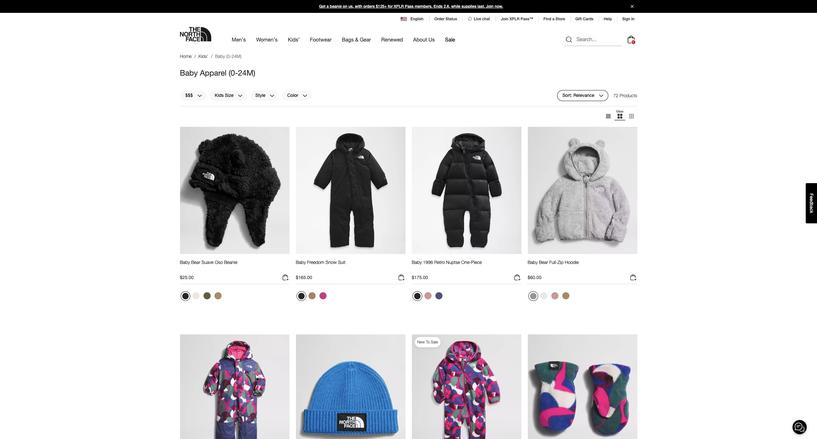 Task type: locate. For each thing, give the bounding box(es) containing it.
2 tnf black radio from the left
[[413, 292, 422, 301]]

help link
[[604, 17, 613, 21]]

baby freedom snow suit image
[[296, 127, 406, 255], [180, 334, 290, 440]]

join right last.
[[487, 4, 494, 9]]

0 vertical spatial kids' link
[[288, 31, 300, 48]]

tnf black image for $175.00
[[414, 293, 421, 300]]

bear
[[191, 260, 200, 265], [539, 260, 549, 265]]

0 horizontal spatial join
[[487, 4, 494, 9]]

join down now.
[[501, 17, 509, 21]]

0 vertical spatial baby freedom snow suit image
[[296, 127, 406, 255]]

/
[[195, 54, 196, 59], [211, 54, 213, 59]]

shady rose image
[[552, 293, 559, 300]]

b
[[810, 204, 815, 206]]

1 vertical spatial kids'
[[199, 54, 208, 59]]

1 vertical spatial a
[[553, 17, 555, 21]]

xplr left pass™
[[510, 17, 520, 21]]

1 tnf black image from the left
[[182, 293, 189, 300]]

tnf black radio left shady rose image
[[413, 292, 422, 301]]

xplr right for
[[394, 4, 404, 9]]

baby 1996 retro nuptse one-piece button
[[412, 260, 482, 271]]

footwear
[[310, 36, 332, 43]]

3 tnf black image from the left
[[414, 293, 421, 300]]

sale right to
[[431, 340, 438, 345]]

baby left 1996 on the bottom of page
[[412, 260, 422, 265]]

almond butter image right military olive camo texture small print image at left
[[215, 293, 222, 300]]

TNF Black radio
[[297, 292, 306, 301], [413, 292, 422, 301]]

0 horizontal spatial shady rose radio
[[423, 291, 433, 301]]

0 vertical spatial xplr
[[394, 4, 404, 9]]

bear for full-
[[539, 260, 549, 265]]

Military Olive Camo Texture Small Print radio
[[202, 291, 212, 301]]

baby glacier mitts image
[[528, 334, 638, 440]]

english
[[411, 17, 424, 21]]

0 horizontal spatial almond butter image
[[215, 293, 222, 300]]

get a beanie on us, with orders $125+ for xplr pass members. ends 2.6, while supplies last. join now.
[[319, 4, 504, 9]]

1 horizontal spatial almond butter image
[[563, 293, 570, 300]]

1 $choose color$ option group from the left
[[180, 291, 224, 304]]

0 vertical spatial sale
[[446, 36, 456, 43]]

almond butter image inside option
[[563, 293, 570, 300]]

almond butter image right shady rose icon
[[563, 293, 570, 300]]

shady rose radio right gardenia white image
[[550, 291, 560, 301]]

$25.00
[[180, 275, 194, 280]]

f
[[810, 194, 815, 196]]

$165.00 button
[[296, 274, 406, 285]]

1 vertical spatial kids' link
[[199, 54, 208, 59]]

Gardenia White Fade Floral Print radio
[[191, 291, 201, 301]]

a
[[327, 4, 329, 9], [553, 17, 555, 21], [810, 206, 815, 209]]

&
[[355, 36, 359, 43]]

kids' right home link at the left
[[199, 54, 208, 59]]

1 horizontal spatial shady rose radio
[[550, 291, 560, 301]]

almond butter image for $25.00
[[215, 293, 222, 300]]

/ up apparel
[[211, 54, 213, 59]]

Mr. Pink Big Abstract Print radio
[[318, 291, 328, 301]]

baby up $25.00 on the bottom left of page
[[180, 260, 190, 265]]

2 vertical spatial a
[[810, 206, 815, 209]]

0 vertical spatial a
[[327, 4, 329, 9]]

bear for suave
[[191, 260, 200, 265]]

sign in
[[623, 17, 635, 21]]

kids' link right "women's" link
[[288, 31, 300, 48]]

color button
[[282, 90, 312, 101]]

tnf black radio left almond butter big abstract print radio at the left bottom of page
[[297, 292, 306, 301]]

kids
[[215, 93, 224, 98]]

gift cards link
[[576, 17, 594, 21]]

bear left full- at the bottom right of the page
[[539, 260, 549, 265]]

Cave Blue radio
[[434, 291, 444, 301]]

$choose color$ option group
[[180, 291, 224, 304], [296, 291, 329, 304], [412, 291, 445, 304], [528, 291, 572, 304]]

0 horizontal spatial bear
[[191, 260, 200, 265]]

almond butter image for $60.00
[[563, 293, 570, 300]]

almond butter image inside radio
[[215, 293, 222, 300]]

kids' link right home link at the left
[[199, 54, 208, 59]]

0 horizontal spatial xplr
[[394, 4, 404, 9]]

xplr
[[394, 4, 404, 9], [510, 17, 520, 21]]

gardenia white fade floral print image
[[193, 293, 200, 300]]

ends
[[434, 4, 443, 9]]

(0- up baby apparel (0-24m) in the top left of the page
[[227, 54, 232, 59]]

tnf black radio for $165.00
[[297, 292, 306, 301]]

2 tnf black image from the left
[[298, 293, 305, 300]]

1 vertical spatial sale
[[431, 340, 438, 345]]

0 horizontal spatial /
[[195, 54, 196, 59]]

sale right us
[[446, 36, 456, 43]]

new
[[418, 340, 425, 345]]

pass™
[[521, 17, 534, 21]]

2 horizontal spatial tnf black image
[[414, 293, 421, 300]]

1 e from the top
[[810, 196, 815, 199]]

supplies
[[462, 4, 477, 9]]

1 horizontal spatial tnf black radio
[[413, 292, 422, 301]]

help
[[604, 17, 613, 21]]

kids' right the women's
[[288, 36, 300, 43]]

home / kids' / baby (0-24m)
[[180, 54, 242, 59]]

$choose color$ option group for $25.00
[[180, 291, 224, 304]]

1 horizontal spatial bear
[[539, 260, 549, 265]]

about us link
[[414, 31, 435, 48]]

baby (0-24m) element
[[215, 54, 242, 59]]

kids size
[[215, 93, 234, 98]]

24m) down baby (0-24m) element in the top left of the page
[[238, 68, 256, 77]]

baby down home link at the left
[[180, 68, 198, 77]]

about us
[[414, 36, 435, 43]]

Gardenia White radio
[[539, 291, 549, 301]]

baby bear full-zip hoodie
[[528, 260, 579, 265]]

tnf black image left shady rose image
[[414, 293, 421, 300]]

1 almond butter image from the left
[[215, 293, 222, 300]]

about
[[414, 36, 427, 43]]

tnf black image left "gardenia white fade floral print" "option"
[[182, 293, 189, 300]]

Almond Butter radio
[[213, 291, 223, 301]]

a for store
[[553, 17, 555, 21]]

0 horizontal spatial a
[[327, 4, 329, 9]]

baby for baby apparel (0-24m)
[[180, 68, 198, 77]]

4 $choose color$ option group from the left
[[528, 291, 572, 304]]

Almond Butter Big Abstract Print radio
[[307, 291, 317, 301]]

0 horizontal spatial tnf black radio
[[297, 292, 306, 301]]

1 bear from the left
[[191, 260, 200, 265]]

with
[[355, 4, 363, 9]]

$165.00
[[296, 275, 312, 280]]

2 bear from the left
[[539, 260, 549, 265]]

0 horizontal spatial kids'
[[199, 54, 208, 59]]

(0- down baby (0-24m) element in the top left of the page
[[229, 68, 238, 77]]

bear left suave
[[191, 260, 200, 265]]

bags & gear
[[342, 36, 371, 43]]

baby for baby bear suave oso beanie
[[180, 260, 190, 265]]

1 horizontal spatial xplr
[[510, 17, 520, 21]]

/ right home link at the left
[[195, 54, 196, 59]]

1 vertical spatial (0-
[[229, 68, 238, 77]]

baby
[[215, 54, 225, 59], [180, 68, 198, 77], [180, 260, 190, 265], [296, 260, 306, 265], [412, 260, 422, 265], [528, 260, 538, 265]]

0 horizontal spatial tnf black image
[[182, 293, 189, 300]]

1 link
[[627, 34, 637, 45]]

0 vertical spatial kids'
[[288, 36, 300, 43]]

e up d
[[810, 196, 815, 199]]

baby bear suave oso beanie
[[180, 260, 238, 265]]

baby apparel (0-24m)
[[180, 68, 256, 77]]

3 $choose color$ option group from the left
[[412, 291, 445, 304]]

view button
[[615, 109, 626, 123]]

2 almond butter image from the left
[[563, 293, 570, 300]]

1 horizontal spatial /
[[211, 54, 213, 59]]

a right find at right
[[553, 17, 555, 21]]

almond butter image
[[215, 293, 222, 300], [563, 293, 570, 300]]

e
[[810, 196, 815, 199], [810, 199, 815, 201]]

1 horizontal spatial a
[[553, 17, 555, 21]]

to
[[426, 340, 430, 345]]

gardenia white image
[[541, 293, 548, 300]]

$choose color$ option group for $60.00
[[528, 291, 572, 304]]

orders
[[364, 4, 375, 9]]

1 tnf black radio from the left
[[297, 292, 306, 301]]

the north face home page image
[[180, 27, 211, 42]]

0 vertical spatial 24m)
[[232, 54, 242, 59]]

2 $choose color$ option group from the left
[[296, 291, 329, 304]]

1 horizontal spatial sale
[[446, 36, 456, 43]]

gift cards
[[576, 17, 594, 21]]

baby bear full-zip hoodie button
[[528, 260, 579, 271]]

tnf black image inside radio
[[182, 293, 189, 300]]

baby for baby freedom snow suit
[[296, 260, 306, 265]]

order
[[435, 17, 445, 21]]

get a beanie on us, with orders $125+ for xplr pass members. ends 2.6, while supplies last. join now. link
[[0, 0, 818, 13]]

baby up "$60.00"
[[528, 260, 538, 265]]

a up k
[[810, 206, 815, 209]]

a right get
[[327, 4, 329, 9]]

english link
[[401, 16, 425, 22]]

24m)
[[232, 54, 242, 59], [238, 68, 256, 77]]

nuptse
[[447, 260, 461, 265]]

1 horizontal spatial tnf black image
[[298, 293, 305, 300]]

a for beanie
[[327, 4, 329, 9]]

2 horizontal spatial a
[[810, 206, 815, 209]]

shady rose radio left the cave blue icon
[[423, 291, 433, 301]]

zip
[[558, 260, 564, 265]]

2 shady rose radio from the left
[[550, 291, 560, 301]]

style
[[256, 93, 266, 98]]

apparel
[[200, 68, 227, 77]]

$$$ button
[[180, 90, 207, 101]]

sign in button
[[623, 17, 635, 21]]

footwear link
[[310, 31, 332, 48]]

baby left freedom
[[296, 260, 306, 265]]

tnf black image
[[182, 293, 189, 300], [298, 293, 305, 300], [414, 293, 421, 300]]

72 products status
[[614, 90, 638, 101]]

find a store
[[544, 17, 566, 21]]

kids' link
[[288, 31, 300, 48], [199, 54, 208, 59]]

1 vertical spatial baby freedom snow suit image
[[180, 334, 290, 440]]

0 vertical spatial join
[[487, 4, 494, 9]]

tnf black image left almond butter big abstract print radio at the left bottom of page
[[298, 293, 305, 300]]

home
[[180, 54, 192, 59]]

24m) down men's link
[[232, 54, 242, 59]]

Shady Rose radio
[[423, 291, 433, 301], [550, 291, 560, 301]]

1 vertical spatial join
[[501, 17, 509, 21]]

e up b
[[810, 199, 815, 201]]



Task type: describe. For each thing, give the bounding box(es) containing it.
$125+
[[376, 4, 387, 9]]

sign
[[623, 17, 631, 21]]

$choose color$ option group for $175.00
[[412, 291, 445, 304]]

1 vertical spatial xplr
[[510, 17, 520, 21]]

tnf black image for $25.00
[[182, 293, 189, 300]]

almond butter big abstract print image
[[309, 293, 316, 300]]

renewed
[[382, 36, 403, 43]]

baby bear suave oso beanie button
[[180, 260, 238, 271]]

status
[[446, 17, 457, 21]]

search all image
[[566, 36, 573, 43]]

$$$
[[186, 93, 193, 98]]

72 products
[[614, 93, 638, 98]]

bags
[[342, 36, 354, 43]]

1 horizontal spatial baby freedom snow suit image
[[296, 127, 406, 255]]

$25.00 button
[[180, 274, 290, 285]]

cave blue image
[[436, 293, 443, 300]]

Search search field
[[564, 33, 622, 46]]

TNF Medium Grey Heather radio
[[529, 292, 539, 301]]

sort: relevance button
[[558, 90, 609, 101]]

last.
[[478, 4, 485, 9]]

view list box
[[603, 109, 638, 123]]

products
[[620, 93, 638, 98]]

baby glacier one-piece image
[[412, 334, 522, 440]]

sort:
[[563, 93, 573, 98]]

now.
[[495, 4, 504, 9]]

a inside button
[[810, 206, 815, 209]]

new to sale
[[418, 340, 438, 345]]

Almond Butter radio
[[561, 291, 571, 301]]

kids size button
[[209, 90, 248, 101]]

color
[[288, 93, 299, 98]]

men's
[[232, 36, 246, 43]]

baby box logo beanie image
[[296, 334, 406, 440]]

0 vertical spatial (0-
[[227, 54, 232, 59]]

style button
[[250, 90, 280, 101]]

1 horizontal spatial kids' link
[[288, 31, 300, 48]]

in
[[632, 17, 635, 21]]

$60.00 button
[[528, 274, 638, 285]]

f e e d b a c k button
[[807, 183, 818, 224]]

bags & gear link
[[342, 31, 371, 48]]

72
[[614, 93, 619, 98]]

sale link
[[446, 31, 456, 48]]

1 vertical spatial 24m)
[[238, 68, 256, 77]]

order status link
[[435, 17, 457, 21]]

suit
[[338, 260, 346, 265]]

find
[[544, 17, 552, 21]]

while
[[452, 4, 461, 9]]

women's link
[[256, 31, 278, 48]]

2.6,
[[444, 4, 451, 9]]

gear
[[360, 36, 371, 43]]

1 horizontal spatial kids'
[[288, 36, 300, 43]]

one-
[[462, 260, 472, 265]]

2 e from the top
[[810, 199, 815, 201]]

1 / from the left
[[195, 54, 196, 59]]

cards
[[583, 17, 594, 21]]

pass
[[405, 4, 414, 9]]

k
[[810, 211, 815, 213]]

1996
[[423, 260, 433, 265]]

d
[[810, 201, 815, 204]]

1 shady rose radio from the left
[[423, 291, 433, 301]]

shady rose image
[[425, 293, 432, 300]]

close image
[[628, 5, 637, 8]]

suave
[[202, 260, 214, 265]]

sort: relevance
[[563, 93, 595, 98]]

mr. pink big abstract print image
[[320, 293, 327, 300]]

snow
[[326, 260, 337, 265]]

c
[[810, 209, 815, 211]]

beanie
[[330, 4, 342, 9]]

baby bear full-zip hoodie image
[[528, 127, 638, 255]]

1
[[633, 40, 635, 44]]

tnf black image for $165.00
[[298, 293, 305, 300]]

members.
[[415, 4, 433, 9]]

baby up baby apparel (0-24m) in the top left of the page
[[215, 54, 225, 59]]

live
[[474, 17, 482, 21]]

oso
[[215, 260, 223, 265]]

beanie
[[224, 260, 238, 265]]

baby 1996 retro nuptse one-piece image
[[412, 127, 522, 255]]

baby for baby 1996 retro nuptse one-piece
[[412, 260, 422, 265]]

baby for baby bear full-zip hoodie
[[528, 260, 538, 265]]

hoodie
[[565, 260, 579, 265]]

military olive camo texture small print image
[[204, 293, 211, 300]]

TNF Black radio
[[181, 292, 190, 301]]

piece
[[472, 260, 482, 265]]

baby bear suave oso beanie image
[[180, 127, 290, 255]]

0 horizontal spatial kids' link
[[199, 54, 208, 59]]

get
[[319, 4, 326, 9]]

$175.00
[[412, 275, 428, 280]]

us,
[[349, 4, 354, 9]]

tnf black radio for $175.00
[[413, 292, 422, 301]]

on
[[343, 4, 348, 9]]

us
[[429, 36, 435, 43]]

women's
[[256, 36, 278, 43]]

relevance
[[574, 93, 595, 98]]

order status
[[435, 17, 457, 21]]

store
[[556, 17, 566, 21]]

tnf medium grey heather image
[[530, 293, 537, 300]]

0 horizontal spatial baby freedom snow suit image
[[180, 334, 290, 440]]

0 horizontal spatial sale
[[431, 340, 438, 345]]

f e e d b a c k
[[810, 194, 815, 213]]

for
[[388, 4, 393, 9]]

renewed link
[[382, 31, 403, 48]]

baby freedom snow suit
[[296, 260, 346, 265]]

live chat
[[474, 17, 490, 21]]

men's link
[[232, 31, 246, 48]]

$choose color$ option group for $165.00
[[296, 291, 329, 304]]

freedom
[[307, 260, 325, 265]]

1 horizontal spatial join
[[501, 17, 509, 21]]

2 / from the left
[[211, 54, 213, 59]]

baby freedom snow suit button
[[296, 260, 346, 271]]

find a store link
[[544, 17, 566, 21]]



Task type: vqa. For each thing, say whether or not it's contained in the screenshot.
leftmost TNF Black icon
yes



